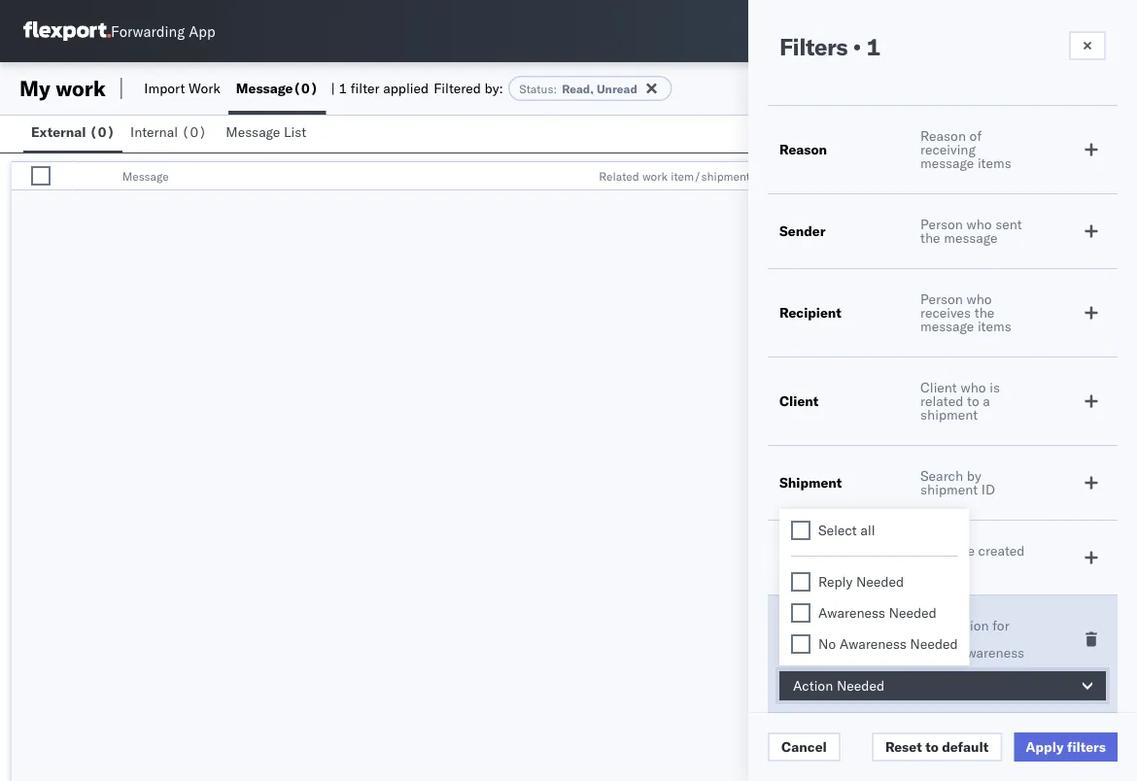 Task type: describe. For each thing, give the bounding box(es) containing it.
ai decision for needs reply/awareness
[[921, 618, 1025, 662]]

filtered
[[434, 80, 481, 97]]

|
[[331, 80, 335, 97]]

0 horizontal spatial 1
[[339, 80, 347, 97]]

item/shipment
[[671, 169, 751, 183]]

needed down ai
[[911, 636, 959, 653]]

receiving
[[921, 141, 976, 158]]

person who receives the message items
[[921, 291, 1012, 335]]

•
[[853, 32, 862, 61]]

resize handle column header for message
[[566, 162, 590, 192]]

sender
[[780, 223, 826, 240]]

who for sent
[[967, 216, 993, 233]]

work
[[189, 80, 221, 97]]

the for person who sent the message
[[921, 230, 941, 247]]

who for receives
[[967, 291, 993, 308]]

client inside client who is related to a shipment
[[921, 379, 958, 396]]

reset to default
[[886, 739, 989, 756]]

cancel button
[[768, 733, 841, 762]]

action needed button
[[780, 672, 1107, 701]]

resize handle column header for client
[[979, 162, 1002, 192]]

message (0)
[[236, 80, 318, 97]]

of
[[970, 127, 982, 144]]

select
[[819, 522, 857, 539]]

message inside "reason of receiving message items"
[[921, 155, 975, 172]]

message for message
[[122, 169, 169, 183]]

created date
[[780, 549, 866, 566]]

by
[[967, 468, 982, 485]]

reset
[[886, 739, 923, 756]]

select all
[[819, 522, 876, 539]]

reason for reason of receiving message items
[[921, 127, 967, 144]]

my
[[19, 75, 50, 102]]

:
[[554, 81, 557, 96]]

0 vertical spatial awareness
[[819, 605, 886, 622]]

search by shipment id
[[921, 468, 996, 498]]

internal
[[130, 124, 178, 141]]

(0) for external (0)
[[90, 124, 115, 141]]

related work item/shipment
[[599, 169, 751, 183]]

list
[[284, 124, 307, 141]]

internal (0) button
[[123, 115, 218, 153]]

client up sender at the top of page
[[806, 169, 837, 183]]

1 vertical spatial awareness
[[840, 636, 907, 653]]

unread
[[597, 81, 638, 96]]

apply filters button
[[1015, 733, 1118, 762]]

needs
[[921, 631, 958, 648]]

import work button
[[136, 62, 228, 115]]

1 resize handle column header from the left
[[50, 162, 74, 192]]

a
[[983, 393, 991, 410]]

items inside "reason of receiving message items"
[[978, 155, 1012, 172]]

to inside client who is related to a shipment
[[968, 393, 980, 410]]

needed inside button
[[837, 678, 885, 695]]

created
[[979, 543, 1025, 560]]

forwarding
[[111, 22, 185, 40]]

ai
[[921, 618, 934, 635]]

message list button
[[218, 115, 318, 153]]

action inside action needed button
[[794, 678, 834, 695]]

resize handle column header for actions
[[1103, 162, 1126, 192]]

message for message (0)
[[236, 80, 293, 97]]

read,
[[562, 81, 594, 96]]

default
[[942, 739, 989, 756]]

person who sent the message
[[921, 216, 1023, 247]]

reply
[[819, 574, 853, 591]]

client who is related to a shipment
[[921, 379, 1001, 424]]

forwarding app
[[111, 22, 216, 40]]

all
[[861, 522, 876, 539]]

date
[[921, 556, 948, 573]]

id
[[982, 481, 996, 498]]

status
[[520, 81, 554, 96]]

1 horizontal spatial 1
[[867, 32, 881, 61]]



Task type: locate. For each thing, give the bounding box(es) containing it.
status : read, unread
[[520, 81, 638, 96]]

message list
[[226, 124, 307, 141]]

1 horizontal spatial the
[[975, 304, 995, 321]]

0 vertical spatial action needed
[[780, 631, 877, 648]]

0 vertical spatial to
[[968, 393, 980, 410]]

1 shipment from the top
[[921, 406, 978, 424]]

message up message list
[[236, 80, 293, 97]]

resize handle column header right actions
[[1103, 162, 1126, 192]]

related
[[599, 169, 640, 183]]

client up shipment
[[780, 393, 819, 410]]

action needed down awareness needed
[[780, 631, 877, 648]]

to right reset
[[926, 739, 939, 756]]

applied
[[383, 80, 429, 97]]

shipment left a
[[921, 406, 978, 424]]

the right the receives
[[975, 304, 995, 321]]

message left created
[[921, 543, 975, 560]]

0 horizontal spatial reason
[[780, 141, 828, 158]]

recipient
[[780, 304, 842, 321]]

reason up sender at the top of page
[[780, 141, 828, 158]]

1 vertical spatial 1
[[339, 80, 347, 97]]

person
[[921, 216, 964, 233], [921, 291, 964, 308]]

message up the related
[[921, 318, 975, 335]]

who inside client who is related to a shipment
[[961, 379, 987, 396]]

1 right |
[[339, 80, 347, 97]]

1 vertical spatial who
[[967, 291, 993, 308]]

who for is
[[961, 379, 987, 396]]

person for person who receives the message items
[[921, 291, 964, 308]]

5 resize handle column header from the left
[[1103, 162, 1126, 192]]

shipment inside client who is related to a shipment
[[921, 406, 978, 424]]

client
[[806, 169, 837, 183], [921, 379, 958, 396], [780, 393, 819, 410]]

who
[[967, 216, 993, 233], [967, 291, 993, 308], [961, 379, 987, 396]]

items right the receives
[[978, 318, 1012, 335]]

to left a
[[968, 393, 980, 410]]

needed up needs
[[889, 605, 937, 622]]

message for person who sent the message
[[945, 230, 998, 247]]

1 items from the top
[[978, 155, 1012, 172]]

message for message created date
[[921, 543, 975, 560]]

internal (0)
[[130, 124, 207, 141]]

app
[[189, 22, 216, 40]]

the up the receives
[[921, 230, 941, 247]]

1 vertical spatial items
[[978, 318, 1012, 335]]

related
[[921, 393, 964, 410]]

(0) for message (0)
[[293, 80, 318, 97]]

2 horizontal spatial (0)
[[293, 80, 318, 97]]

1 right "•"
[[867, 32, 881, 61]]

cancel
[[782, 739, 827, 756]]

resize handle column header
[[50, 162, 74, 192], [566, 162, 590, 192], [773, 162, 796, 192], [979, 162, 1002, 192], [1103, 162, 1126, 192]]

who left is
[[961, 379, 987, 396]]

1 vertical spatial action needed
[[794, 678, 885, 695]]

action needed inside button
[[794, 678, 885, 695]]

reason left of
[[921, 127, 967, 144]]

work for my
[[56, 75, 106, 102]]

message inside message created date
[[921, 543, 975, 560]]

created
[[780, 549, 832, 566]]

message for person who receives the message items
[[921, 318, 975, 335]]

message down internal
[[122, 169, 169, 183]]

person left sent
[[921, 216, 964, 233]]

0 vertical spatial work
[[56, 75, 106, 102]]

reason
[[921, 127, 967, 144], [780, 141, 828, 158]]

(0) for internal (0)
[[182, 124, 207, 141]]

2 items from the top
[[978, 318, 1012, 335]]

None checkbox
[[792, 521, 811, 541], [792, 635, 811, 654], [792, 521, 811, 541], [792, 635, 811, 654]]

None checkbox
[[31, 166, 51, 186], [792, 573, 811, 592], [792, 604, 811, 623], [31, 166, 51, 186], [792, 573, 811, 592], [792, 604, 811, 623]]

external (0) button
[[23, 115, 123, 153]]

filter
[[351, 80, 380, 97]]

flexport. image
[[23, 21, 111, 41]]

external (0)
[[31, 124, 115, 141]]

resize handle column header down external (0) button
[[50, 162, 74, 192]]

work for related
[[643, 169, 668, 183]]

reply needed
[[819, 574, 905, 591]]

import
[[144, 80, 185, 97]]

2 resize handle column header from the left
[[566, 162, 590, 192]]

the
[[921, 230, 941, 247], [975, 304, 995, 321]]

by:
[[485, 80, 504, 97]]

filters • 1
[[780, 32, 881, 61]]

(0) right internal
[[182, 124, 207, 141]]

1 horizontal spatial to
[[968, 393, 980, 410]]

awareness
[[819, 605, 886, 622], [840, 636, 907, 653]]

for
[[993, 618, 1010, 635]]

1 vertical spatial message
[[945, 230, 998, 247]]

1 person from the top
[[921, 216, 964, 233]]

sent
[[996, 216, 1023, 233]]

2 shipment from the top
[[921, 481, 978, 498]]

message inside person who sent the message
[[945, 230, 998, 247]]

the for person who receives the message items
[[975, 304, 995, 321]]

work up external (0)
[[56, 75, 106, 102]]

0 vertical spatial message
[[921, 155, 975, 172]]

my work
[[19, 75, 106, 102]]

0 vertical spatial shipment
[[921, 406, 978, 424]]

message up person who receives the message items
[[945, 230, 998, 247]]

0 horizontal spatial the
[[921, 230, 941, 247]]

client left a
[[921, 379, 958, 396]]

reason of receiving message items
[[921, 127, 1012, 172]]

is
[[990, 379, 1001, 396]]

2 vertical spatial message
[[921, 318, 975, 335]]

awareness down the reply needed
[[819, 605, 886, 622]]

1 vertical spatial to
[[926, 739, 939, 756]]

action down the reply
[[780, 631, 823, 648]]

needed down awareness needed
[[826, 631, 877, 648]]

None text field
[[922, 17, 953, 46]]

reply/awareness
[[921, 645, 1025, 662]]

to inside button
[[926, 739, 939, 756]]

(0) left |
[[293, 80, 318, 97]]

3 resize handle column header from the left
[[773, 162, 796, 192]]

message left 'list'
[[226, 124, 280, 141]]

action
[[780, 631, 823, 648], [794, 678, 834, 695]]

items inside person who receives the message items
[[978, 318, 1012, 335]]

resize handle column header left related
[[566, 162, 590, 192]]

(0) right "external"
[[90, 124, 115, 141]]

reason inside "reason of receiving message items"
[[921, 127, 967, 144]]

message
[[921, 155, 975, 172], [945, 230, 998, 247], [921, 318, 975, 335]]

apply
[[1026, 739, 1064, 756]]

0 horizontal spatial (0)
[[90, 124, 115, 141]]

who inside person who sent the message
[[967, 216, 993, 233]]

needed
[[857, 574, 905, 591], [889, 605, 937, 622], [826, 631, 877, 648], [911, 636, 959, 653], [837, 678, 885, 695]]

filters
[[1068, 739, 1107, 756]]

awareness down awareness needed
[[840, 636, 907, 653]]

decision
[[938, 618, 990, 635]]

work right related
[[643, 169, 668, 183]]

apply filters
[[1026, 739, 1107, 756]]

0 vertical spatial person
[[921, 216, 964, 233]]

| 1 filter applied filtered by:
[[331, 80, 504, 97]]

1 vertical spatial shipment
[[921, 481, 978, 498]]

1 vertical spatial action
[[794, 678, 834, 695]]

no
[[819, 636, 837, 653]]

needed down the no awareness needed
[[837, 678, 885, 695]]

work
[[56, 75, 106, 102], [643, 169, 668, 183]]

shipment left id
[[921, 481, 978, 498]]

resize handle column header for related work item/shipment
[[773, 162, 796, 192]]

message
[[236, 80, 293, 97], [226, 124, 280, 141], [122, 169, 169, 183], [921, 543, 975, 560]]

who left sent
[[967, 216, 993, 233]]

2 person from the top
[[921, 291, 964, 308]]

resize handle column header left actions
[[979, 162, 1002, 192]]

awareness needed
[[819, 605, 937, 622]]

actions
[[1012, 169, 1052, 183]]

1 horizontal spatial (0)
[[182, 124, 207, 141]]

2 vertical spatial who
[[961, 379, 987, 396]]

resize handle column header up sender at the top of page
[[773, 162, 796, 192]]

the inside person who receives the message items
[[975, 304, 995, 321]]

person inside person who sent the message
[[921, 216, 964, 233]]

1 vertical spatial person
[[921, 291, 964, 308]]

0 vertical spatial items
[[978, 155, 1012, 172]]

0 vertical spatial who
[[967, 216, 993, 233]]

0 horizontal spatial work
[[56, 75, 106, 102]]

1
[[867, 32, 881, 61], [339, 80, 347, 97]]

action down no
[[794, 678, 834, 695]]

person for person who sent the message
[[921, 216, 964, 233]]

reset to default button
[[872, 733, 1003, 762]]

message down of
[[921, 155, 975, 172]]

person down person who sent the message
[[921, 291, 964, 308]]

1 horizontal spatial reason
[[921, 127, 967, 144]]

0 vertical spatial 1
[[867, 32, 881, 61]]

message created date
[[921, 543, 1025, 573]]

person inside person who receives the message items
[[921, 291, 964, 308]]

1 vertical spatial work
[[643, 169, 668, 183]]

shipment
[[780, 475, 842, 492]]

search
[[921, 468, 964, 485]]

action needed
[[780, 631, 877, 648], [794, 678, 885, 695]]

os button
[[1070, 9, 1114, 53]]

external
[[31, 124, 86, 141]]

who inside person who receives the message items
[[967, 291, 993, 308]]

receives
[[921, 304, 972, 321]]

message inside person who receives the message items
[[921, 318, 975, 335]]

filters
[[780, 32, 848, 61]]

message inside button
[[226, 124, 280, 141]]

import work
[[144, 80, 221, 97]]

message for message list
[[226, 124, 280, 141]]

1 horizontal spatial work
[[643, 169, 668, 183]]

0 vertical spatial the
[[921, 230, 941, 247]]

items down of
[[978, 155, 1012, 172]]

os
[[1083, 24, 1101, 38]]

shipment inside search by shipment id
[[921, 481, 978, 498]]

no awareness needed
[[819, 636, 959, 653]]

0 vertical spatial action
[[780, 631, 823, 648]]

needed up awareness needed
[[857, 574, 905, 591]]

forwarding app link
[[23, 21, 216, 41]]

the inside person who sent the message
[[921, 230, 941, 247]]

0 horizontal spatial to
[[926, 739, 939, 756]]

items
[[978, 155, 1012, 172], [978, 318, 1012, 335]]

shipment
[[921, 406, 978, 424], [921, 481, 978, 498]]

who down person who sent the message
[[967, 291, 993, 308]]

reason for reason
[[780, 141, 828, 158]]

1 vertical spatial the
[[975, 304, 995, 321]]

4 resize handle column header from the left
[[979, 162, 1002, 192]]

date
[[835, 549, 866, 566]]

action needed down no
[[794, 678, 885, 695]]



Task type: vqa. For each thing, say whether or not it's contained in the screenshot.
the Wan
no



